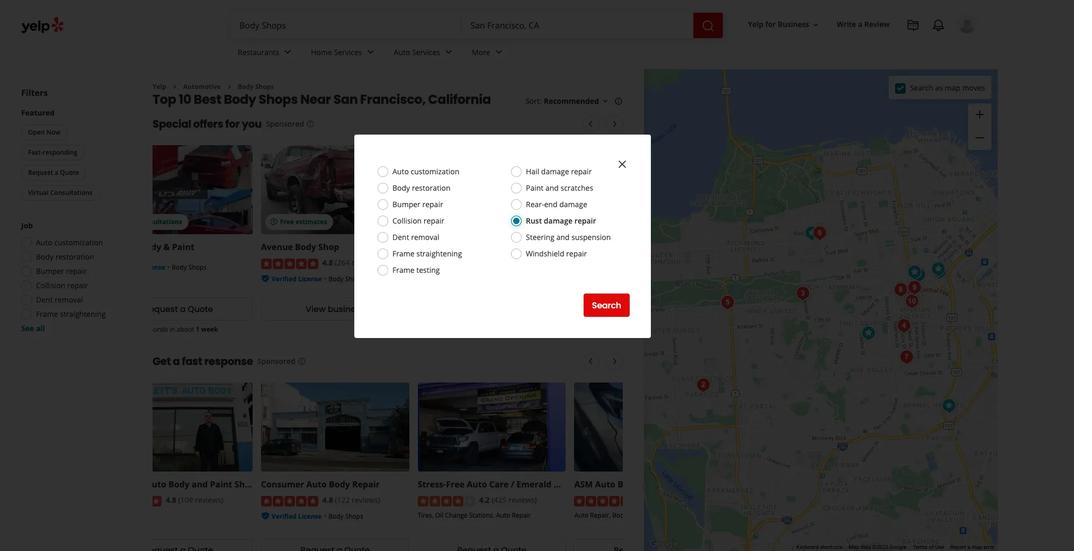 Task type: vqa. For each thing, say whether or not it's contained in the screenshot.
TEA ROOMS at right
no



Task type: describe. For each thing, give the bounding box(es) containing it.
4.8 for special offers for you
[[323, 258, 333, 268]]

search for search
[[592, 299, 622, 311]]

paint and scratches
[[526, 183, 594, 193]]

(143
[[492, 258, 507, 268]]

0 vertical spatial frame
[[393, 249, 415, 259]]

reviews) for avenue body shop
[[352, 258, 380, 268]]

auto customization inside option group
[[36, 237, 103, 247]]

2 car from the left
[[636, 271, 646, 280]]

tinting,
[[612, 271, 634, 280]]

no
[[575, 258, 583, 267]]

yelp link
[[153, 82, 166, 91]]

asm auto body & repair
[[575, 479, 677, 490]]

a right report
[[968, 544, 971, 550]]

fast-responding
[[28, 148, 77, 157]]

search as map moves
[[910, 82, 986, 92]]

avenue body shop link
[[261, 241, 339, 253]]

auto inside search dialog
[[393, 166, 409, 176]]

reviews
[[585, 258, 609, 267]]

a up about
[[180, 303, 186, 315]]

open
[[28, 128, 45, 137]]

option group containing job
[[18, 220, 131, 334]]

report a map error
[[951, 544, 995, 550]]

reviews) for consumer auto body repair
[[352, 495, 380, 505]]

sort:
[[526, 96, 542, 106]]

rust damage repair
[[526, 216, 596, 226]]

shops down restaurants "link" at the left top of page
[[255, 82, 274, 91]]

body shops down ld auto body & paint link
[[172, 263, 207, 272]]

virtual
[[28, 188, 49, 197]]

quote for the topmost request a quote button
[[60, 168, 79, 177]]

1 horizontal spatial shop
[[319, 241, 339, 253]]

of
[[930, 544, 934, 550]]

moves
[[963, 82, 986, 92]]

consultations
[[50, 188, 93, 197]]

close image
[[616, 158, 629, 171]]

map region
[[600, 0, 1007, 551]]

shops,
[[459, 273, 479, 282]]

asm auto body & repair link
[[575, 479, 677, 490]]

responds in about 1 week
[[139, 325, 218, 334]]

top 10 best body shops near san francisco, california
[[153, 91, 491, 108]]

rear-
[[526, 199, 545, 209]]

search button
[[584, 294, 630, 317]]

steering
[[526, 232, 555, 242]]

fast
[[182, 354, 202, 369]]

map
[[849, 544, 860, 550]]

body shops down restaurants "link" at the left top of page
[[238, 82, 274, 91]]

more
[[472, 47, 491, 57]]

1 vertical spatial removal
[[55, 295, 83, 305]]

keyboard shortcuts button
[[797, 544, 843, 551]]

towing, body shops, auto glass services
[[418, 273, 538, 282]]

0 vertical spatial request a quote button
[[21, 165, 86, 181]]

(264
[[335, 258, 350, 268]]

google
[[890, 544, 907, 550]]

fast-responding button
[[21, 145, 84, 161]]

& for repair
[[641, 479, 648, 490]]

16 chevron right v2 image for automotive
[[171, 83, 179, 91]]

16 info v2 image for special offers for you
[[306, 120, 315, 128]]

steering and suspension
[[526, 232, 611, 242]]

request for the topmost request a quote button
[[28, 168, 53, 177]]

more link
[[464, 38, 514, 69]]

collision repair inside search dialog
[[393, 216, 445, 226]]

rear-end damage
[[526, 199, 588, 209]]

view business for avenue body shop
[[306, 303, 365, 315]]

4.8 star rating image for get a fast response
[[261, 496, 318, 507]]

2 vertical spatial frame
[[36, 309, 58, 319]]

view business link for avenue body shop
[[261, 298, 409, 321]]

shops down '4.8 (264 reviews)'
[[345, 274, 364, 283]]

tires, oil change stations, auto repair
[[418, 511, 531, 520]]

next image for special offers for you
[[609, 118, 622, 131]]

business
[[778, 19, 810, 29]]

24 chevron down v2 image for home services
[[364, 46, 377, 59]]

reviews) for bartlett's auto body and paint shop
[[195, 495, 224, 505]]

rust
[[526, 216, 542, 226]]

3 free estimates link from the left
[[575, 145, 723, 234]]

free consultations link
[[104, 145, 253, 234]]

free estimates for auto
[[437, 217, 484, 227]]

stress-
[[418, 479, 446, 490]]

yelp for the yelp link
[[153, 82, 166, 91]]

window
[[587, 271, 611, 280]]

1 vertical spatial request a quote
[[144, 303, 213, 315]]

consumer auto body repair image
[[894, 315, 915, 336]]

and for paint
[[546, 183, 559, 193]]

open now
[[28, 128, 60, 137]]

2 horizontal spatial services
[[514, 273, 538, 282]]

search image
[[702, 19, 715, 32]]

24 chevron down v2 image for restaurants
[[282, 46, 294, 59]]

free consultations
[[123, 217, 182, 227]]

a right get
[[173, 354, 180, 369]]

tires,
[[418, 511, 434, 520]]

testing
[[417, 265, 440, 275]]

1 horizontal spatial repair
[[512, 511, 531, 520]]

4.8 (109 reviews)
[[166, 495, 224, 505]]

16 info v2 image
[[298, 357, 306, 366]]

0 horizontal spatial frame straightening
[[36, 309, 106, 319]]

restaurants link
[[229, 38, 303, 69]]

3 free estimates from the left
[[594, 217, 641, 227]]

shops up the you
[[259, 91, 298, 108]]

1 vertical spatial frame
[[393, 265, 415, 275]]

avenue body shop image
[[905, 277, 926, 298]]

view for avenue body shop
[[306, 303, 326, 315]]

consumer auto body repair
[[261, 479, 380, 490]]

a right "write"
[[859, 19, 863, 29]]

(122
[[335, 495, 350, 505]]

shops inside "the preferred image no reviews car window tinting, car stereo installation, body shops"
[[575, 280, 593, 289]]

4.9 star rating image
[[575, 496, 632, 507]]

previous image
[[585, 355, 597, 368]]

all
[[36, 323, 45, 333]]

24 chevron down v2 image for auto services
[[443, 46, 455, 59]]

0 horizontal spatial collision
[[36, 280, 65, 290]]

california
[[428, 91, 491, 108]]

google image
[[647, 537, 682, 551]]

free estimates link for shop
[[261, 145, 409, 234]]

hail
[[526, 166, 540, 176]]

0 vertical spatial verified license button
[[115, 262, 165, 272]]

auto inside 'auto services' link
[[394, 47, 410, 57]]

about
[[177, 325, 194, 334]]

1 vertical spatial straightening
[[60, 309, 106, 319]]

installation,
[[669, 271, 703, 280]]

yelp for yelp for business
[[749, 19, 764, 29]]

filters
[[21, 87, 48, 99]]

fast-
[[28, 148, 43, 157]]

4.8 for get a fast response
[[323, 495, 333, 505]]

4.8 (122 reviews)
[[323, 495, 380, 505]]

frame straightening inside search dialog
[[393, 249, 462, 259]]

consumer
[[261, 479, 304, 490]]

license for special offers for you
[[298, 274, 322, 283]]

4.2 star rating image
[[418, 496, 475, 507]]

bumper inside search dialog
[[393, 199, 421, 209]]

map for moves
[[945, 82, 961, 92]]

shops down ld auto body & paint link
[[189, 263, 207, 272]]

1 vertical spatial dent removal
[[36, 295, 83, 305]]

services for auto services
[[412, 47, 440, 57]]

0 horizontal spatial restoration
[[56, 252, 94, 262]]

1 vertical spatial bumper repair
[[36, 266, 87, 276]]

verified license button for special offers for you
[[272, 273, 322, 283]]

international sport motors image
[[930, 261, 951, 282]]

0 horizontal spatial repair
[[352, 479, 380, 490]]

collision inside search dialog
[[393, 216, 422, 226]]

job
[[21, 220, 33, 231]]

shops down 4.8 (122 reviews)
[[345, 512, 364, 521]]

0 vertical spatial verified license
[[115, 263, 165, 272]]

asm
[[575, 479, 593, 490]]

stress-free auto care / emerald auto link
[[418, 479, 574, 490]]

2 horizontal spatial repair
[[650, 479, 677, 490]]

search for search as map moves
[[910, 82, 934, 92]]

automotive link
[[183, 82, 221, 91]]

license for get a fast response
[[298, 512, 322, 521]]

body restoration inside search dialog
[[393, 183, 451, 193]]

see
[[21, 323, 34, 333]]

verified license for special offers for you
[[272, 274, 322, 283]]

write
[[837, 19, 857, 29]]

report a map error link
[[951, 544, 995, 550]]

body inside search dialog
[[393, 183, 410, 193]]

in
[[170, 325, 175, 334]]

stan carlsen body shop image
[[793, 283, 814, 304]]

use
[[936, 544, 945, 550]]

virtual consultations
[[28, 188, 93, 197]]

16 info v2 image for top 10 best body shops near san francisco, california
[[615, 97, 623, 106]]

will's auto body shop image
[[810, 222, 831, 244]]

damage for rust
[[544, 216, 573, 226]]

verified for special offers for you
[[272, 274, 297, 283]]

business categories element
[[229, 38, 977, 69]]

featured group
[[19, 108, 131, 203]]

projects image
[[907, 19, 920, 32]]

avenue body shop
[[261, 241, 339, 253]]

write a review
[[837, 19, 890, 29]]

view business link for the preferred image
[[575, 298, 723, 321]]



Task type: locate. For each thing, give the bounding box(es) containing it.
2 view business link from the left
[[575, 298, 723, 321]]

ld auto body & paint
[[104, 241, 194, 253]]

repair
[[352, 479, 380, 490], [650, 479, 677, 490], [512, 511, 531, 520]]

1 horizontal spatial services
[[412, 47, 440, 57]]

1 vertical spatial for
[[225, 117, 240, 132]]

stan carlsen body shop image
[[793, 283, 814, 304]]

0 horizontal spatial estimates
[[296, 217, 327, 227]]

car down the no
[[575, 271, 585, 280]]

4.8 star rating image down the bartlett's
[[104, 496, 162, 507]]

responding
[[43, 148, 77, 157]]

collision up all
[[36, 280, 65, 290]]

0 horizontal spatial request
[[28, 168, 53, 177]]

and down rust damage repair
[[557, 232, 570, 242]]

1 horizontal spatial business
[[641, 303, 678, 315]]

body shops down (122
[[329, 512, 364, 521]]

verified license button down consumer
[[272, 511, 322, 521]]

auto services
[[394, 47, 440, 57]]

bartlett's auto body and paint shop link
[[104, 479, 255, 490]]

1 horizontal spatial removal
[[411, 232, 440, 242]]

1 free estimates link from the left
[[261, 145, 409, 234]]

virtual consultations button
[[21, 185, 99, 201]]

frame testing
[[393, 265, 440, 275]]

2 horizontal spatial estimates
[[609, 217, 641, 227]]

battery roadie image
[[928, 258, 950, 280]]

map
[[945, 82, 961, 92], [972, 544, 983, 550]]

collision up (143 reviews)
[[508, 241, 544, 253]]

repair
[[571, 166, 592, 176], [423, 199, 443, 209], [424, 216, 445, 226], [575, 216, 596, 226], [567, 249, 587, 259], [66, 266, 87, 276], [67, 280, 88, 290]]

dent up frame testing
[[393, 232, 409, 242]]

2 16 chevron right v2 image from the left
[[225, 83, 234, 91]]

frame up frame testing
[[393, 249, 415, 259]]

view business link down stereo
[[575, 298, 723, 321]]

1 horizontal spatial for
[[766, 19, 776, 29]]

damage down scratches
[[560, 199, 588, 209]]

16 info v2 image
[[615, 97, 623, 106], [306, 120, 315, 128]]

2 next image from the top
[[609, 355, 622, 368]]

0 horizontal spatial bumper
[[36, 266, 64, 276]]

24 chevron down v2 image right 'auto services'
[[443, 46, 455, 59]]

map data ©2023 google
[[849, 544, 907, 550]]

2 vertical spatial and
[[192, 479, 208, 490]]

license down avenue body shop
[[298, 274, 322, 283]]

search dialog
[[0, 0, 1075, 551]]

yelp inside button
[[749, 19, 764, 29]]

0 horizontal spatial search
[[592, 299, 622, 311]]

frame straightening
[[393, 249, 462, 259], [36, 309, 106, 319]]

reviews) for stress-free auto care / emerald auto
[[509, 495, 537, 505]]

previous image
[[585, 118, 597, 131]]

verified license down consumer
[[272, 512, 322, 521]]

2 vertical spatial license
[[298, 512, 322, 521]]

quote for bottommost request a quote button
[[188, 303, 213, 315]]

auto customization inside search dialog
[[393, 166, 460, 176]]

2 24 chevron down v2 image from the left
[[364, 46, 377, 59]]

0 vertical spatial collision
[[393, 216, 422, 226]]

estimates for auto
[[453, 217, 484, 227]]

0 vertical spatial verified
[[115, 263, 140, 272]]

1 horizontal spatial bumper repair
[[393, 199, 443, 209]]

1 horizontal spatial estimates
[[453, 217, 484, 227]]

1 horizontal spatial frame straightening
[[393, 249, 462, 259]]

dent removal
[[393, 232, 440, 242], [36, 295, 83, 305]]

frame left testing
[[393, 265, 415, 275]]

collision
[[393, 216, 422, 226], [508, 241, 544, 253], [36, 280, 65, 290]]

damage for hail
[[542, 166, 569, 176]]

map left the error at the right bottom of the page
[[972, 544, 983, 550]]

estimates for body
[[296, 217, 327, 227]]

0 horizontal spatial view
[[306, 303, 326, 315]]

1 16 free estimates v2 image from the left
[[270, 218, 278, 226]]

view business link down (264
[[261, 298, 409, 321]]

16 free estimates v2 image up avenue
[[270, 218, 278, 226]]

free up carstar
[[437, 217, 451, 227]]

free estimates up avenue body shop link
[[280, 217, 327, 227]]

home services
[[311, 47, 362, 57]]

verified license button for get a fast response
[[272, 511, 322, 521]]

collision repair up all
[[36, 280, 88, 290]]

1 horizontal spatial map
[[972, 544, 983, 550]]

16 verified v2 image for special offers for you
[[261, 274, 270, 283]]

user actions element
[[740, 13, 992, 78]]

business down stereo
[[641, 303, 678, 315]]

the
[[575, 241, 590, 253]]

0 horizontal spatial dent
[[36, 295, 53, 305]]

1 horizontal spatial dent
[[393, 232, 409, 242]]

ld
[[104, 241, 115, 253]]

16 verified v2 image
[[261, 274, 270, 283], [261, 512, 270, 520]]

request a quote down fast-responding button
[[28, 168, 79, 177]]

free estimates up the carstar auto world collision
[[437, 217, 484, 227]]

2 horizontal spatial collision
[[508, 241, 544, 253]]

1 vertical spatial and
[[557, 232, 570, 242]]

verified down avenue
[[272, 274, 297, 283]]

0 horizontal spatial collision repair
[[36, 280, 88, 290]]

verified license for get a fast response
[[272, 512, 322, 521]]

sponsored
[[266, 119, 304, 129], [257, 356, 296, 366]]

windshield
[[526, 249, 565, 259]]

top
[[153, 91, 176, 108]]

request a quote inside featured group
[[28, 168, 79, 177]]

1 horizontal spatial view
[[619, 303, 639, 315]]

free for carstar auto world collision
[[437, 217, 451, 227]]

collision repair
[[393, 216, 445, 226], [36, 280, 88, 290]]

reviews)
[[352, 258, 380, 268], [509, 258, 537, 268], [195, 495, 224, 505], [352, 495, 380, 505], [509, 495, 537, 505]]

verified license button down avenue body shop
[[272, 273, 322, 283]]

oil
[[435, 511, 444, 520]]

2 vertical spatial damage
[[544, 216, 573, 226]]

1 24 chevron down v2 image from the left
[[282, 46, 294, 59]]

1 view business link from the left
[[261, 298, 409, 321]]

report
[[951, 544, 967, 550]]

16 verified v2 image down consumer
[[261, 512, 270, 520]]

0 vertical spatial body restoration
[[393, 183, 451, 193]]

free left the consultations
[[123, 217, 137, 227]]

customization
[[411, 166, 460, 176], [54, 237, 103, 247]]

1 horizontal spatial request a quote
[[144, 303, 213, 315]]

bartlett's
[[104, 479, 144, 490]]

shops down the no
[[575, 280, 593, 289]]

0 horizontal spatial map
[[945, 82, 961, 92]]

estimates up avenue body shop
[[296, 217, 327, 227]]

0 horizontal spatial 16 free estimates v2 image
[[270, 218, 278, 226]]

& down the consultations
[[164, 241, 170, 253]]

0 horizontal spatial yelp
[[153, 82, 166, 91]]

see all button
[[21, 323, 45, 333]]

restoration inside search dialog
[[412, 183, 451, 193]]

a inside group
[[55, 168, 58, 177]]

1 horizontal spatial view business link
[[575, 298, 723, 321]]

0 vertical spatial bumper repair
[[393, 199, 443, 209]]

next image right previous icon
[[609, 355, 622, 368]]

1 horizontal spatial straightening
[[417, 249, 462, 259]]

0 horizontal spatial request a quote button
[[21, 165, 86, 181]]

0 horizontal spatial dent removal
[[36, 295, 83, 305]]

dent removal inside search dialog
[[393, 232, 440, 242]]

verified down consumer
[[272, 512, 297, 521]]

reviews) right (122
[[352, 495, 380, 505]]

1 horizontal spatial auto customization
[[393, 166, 460, 176]]

0 vertical spatial quote
[[60, 168, 79, 177]]

business for the preferred image
[[641, 303, 678, 315]]

2 16 free estimates v2 image from the left
[[426, 218, 435, 226]]

open now button
[[21, 125, 67, 140]]

option group
[[18, 220, 131, 334]]

for left business
[[766, 19, 776, 29]]

request a quote button up responds in about 1 week
[[104, 298, 253, 321]]

1 horizontal spatial quote
[[188, 303, 213, 315]]

body shops link
[[238, 82, 274, 91]]

parkside paint & body shop image
[[693, 374, 714, 396]]

bumper repair inside search dialog
[[393, 199, 443, 209]]

terms
[[913, 544, 928, 550]]

4.8 left (264
[[323, 258, 333, 268]]

16 chevron right v2 image right the yelp link
[[171, 83, 179, 91]]

shop left consumer
[[235, 479, 255, 490]]

0 horizontal spatial paint
[[172, 241, 194, 253]]

for
[[766, 19, 776, 29], [225, 117, 240, 132]]

san
[[334, 91, 358, 108]]

1 horizontal spatial request a quote button
[[104, 298, 253, 321]]

1 estimates from the left
[[296, 217, 327, 227]]

0 vertical spatial next image
[[609, 118, 622, 131]]

0 horizontal spatial shop
[[235, 479, 255, 490]]

free estimates link for world
[[418, 145, 566, 234]]

None search field
[[231, 13, 725, 38]]

4.8 (264 reviews)
[[323, 258, 380, 268]]

search left as
[[910, 82, 934, 92]]

& up the auto repair, body shops
[[641, 479, 648, 490]]

request inside featured group
[[28, 168, 53, 177]]

shops down asm auto body & repair link
[[629, 511, 648, 520]]

dent inside search dialog
[[393, 232, 409, 242]]

2 free estimates from the left
[[437, 217, 484, 227]]

1 free estimates from the left
[[280, 217, 327, 227]]

consumer auto body repair image
[[894, 315, 915, 336]]

dent up all
[[36, 295, 53, 305]]

view business down stereo
[[619, 303, 678, 315]]

write a review link
[[833, 15, 895, 34]]

0 vertical spatial removal
[[411, 232, 440, 242]]

and up 4.8 (109 reviews)
[[192, 479, 208, 490]]

yelp left 10
[[153, 82, 166, 91]]

0 horizontal spatial for
[[225, 117, 240, 132]]

4.3 star rating image
[[418, 259, 475, 269]]

1 vertical spatial yelp
[[153, 82, 166, 91]]

yelp for business
[[749, 19, 810, 29]]

0 vertical spatial straightening
[[417, 249, 462, 259]]

zoom in image
[[974, 108, 987, 121]]

1 vertical spatial verified license button
[[272, 273, 322, 283]]

1 next image from the top
[[609, 118, 622, 131]]

4.8 left (122
[[323, 495, 333, 505]]

1 business from the left
[[328, 303, 365, 315]]

responds
[[139, 325, 168, 334]]

pacific collision care image
[[897, 346, 918, 368]]

paint for you
[[172, 241, 194, 253]]

sponsored for response
[[257, 356, 296, 366]]

0 horizontal spatial view business
[[306, 303, 365, 315]]

2 vertical spatial verified license
[[272, 512, 322, 521]]

16 info v2 image down business categories element at the top of page
[[615, 97, 623, 106]]

special offers for you
[[153, 117, 262, 132]]

16 free estimates v2 image up carstar
[[426, 218, 435, 226]]

repair,
[[590, 511, 611, 520]]

body shops down (264
[[329, 274, 364, 283]]

1 car from the left
[[575, 271, 585, 280]]

frame
[[393, 249, 415, 259], [393, 265, 415, 275], [36, 309, 58, 319]]

2 free estimates link from the left
[[418, 145, 566, 234]]

near
[[300, 91, 331, 108]]

week
[[201, 325, 218, 334]]

view business for the preferred image
[[619, 303, 678, 315]]

1 horizontal spatial customization
[[411, 166, 460, 176]]

business
[[328, 303, 365, 315], [641, 303, 678, 315]]

free estimates for body
[[280, 217, 327, 227]]

1 horizontal spatial body restoration
[[393, 183, 451, 193]]

0 vertical spatial license
[[142, 263, 165, 272]]

care
[[490, 479, 509, 490]]

body inside "the preferred image no reviews car window tinting, car stereo installation, body shops"
[[705, 271, 720, 280]]

1 vertical spatial collision repair
[[36, 280, 88, 290]]

for left the you
[[225, 117, 240, 132]]

16 chevron right v2 image for body shops
[[225, 83, 234, 91]]

4.8 star rating image
[[261, 259, 318, 269], [104, 496, 162, 507], [261, 496, 318, 507]]

4.8 star rating image down avenue body shop
[[261, 259, 318, 269]]

16 verified v2 image for get a fast response
[[261, 512, 270, 520]]

reviews) right (109
[[195, 495, 224, 505]]

0 vertical spatial bumper
[[393, 199, 421, 209]]

windshield repair
[[526, 249, 587, 259]]

0 horizontal spatial removal
[[55, 295, 83, 305]]

16 free estimates v2 image for carstar auto world collision
[[426, 218, 435, 226]]

response
[[204, 354, 253, 369]]

collision up carstar
[[393, 216, 422, 226]]

0 vertical spatial restoration
[[412, 183, 451, 193]]

2 view business from the left
[[619, 303, 678, 315]]

1 vertical spatial request a quote button
[[104, 298, 253, 321]]

dent removal up all
[[36, 295, 83, 305]]

4.8 star rating image for special offers for you
[[261, 259, 318, 269]]

1 vertical spatial 16 info v2 image
[[306, 120, 315, 128]]

soma collision repair image
[[909, 264, 930, 285]]

2 vertical spatial collision
[[36, 280, 65, 290]]

16 free estimates v2 image
[[270, 218, 278, 226], [426, 218, 435, 226]]

1 vertical spatial customization
[[54, 237, 103, 247]]

as
[[936, 82, 943, 92]]

map right as
[[945, 82, 961, 92]]

auto services link
[[386, 38, 464, 69]]

zoom out image
[[974, 132, 987, 144]]

16 free estimates v2 image
[[583, 218, 592, 226]]

car left stereo
[[636, 271, 646, 280]]

see all
[[21, 323, 45, 333]]

francisco,
[[360, 91, 426, 108]]

1 horizontal spatial search
[[910, 82, 934, 92]]

request up virtual
[[28, 168, 53, 177]]

16 info v2 image down near
[[306, 120, 315, 128]]

24 chevron down v2 image
[[282, 46, 294, 59], [364, 46, 377, 59], [443, 46, 455, 59], [493, 46, 505, 59]]

reviews) down /
[[509, 495, 537, 505]]

free for the preferred image
[[594, 217, 608, 227]]

sponsored for you
[[266, 119, 304, 129]]

24 chevron down v2 image inside more link
[[493, 46, 505, 59]]

24 chevron down v2 image right more
[[493, 46, 505, 59]]

and
[[546, 183, 559, 193], [557, 232, 570, 242], [192, 479, 208, 490]]

a
[[859, 19, 863, 29], [55, 168, 58, 177], [180, 303, 186, 315], [173, 354, 180, 369], [968, 544, 971, 550]]

next image right previous image at the top
[[609, 118, 622, 131]]

1 horizontal spatial &
[[641, 479, 648, 490]]

reviews) right (264
[[352, 258, 380, 268]]

next image
[[609, 118, 622, 131], [609, 355, 622, 368]]

16 free estimates v2 image for avenue body shop
[[270, 218, 278, 226]]

preferred
[[592, 241, 633, 253]]

next image for get a fast response
[[609, 355, 622, 368]]

2 view from the left
[[619, 303, 639, 315]]

(109
[[178, 495, 193, 505]]

license down consumer auto body repair link
[[298, 512, 322, 521]]

featured
[[21, 108, 55, 118]]

reviews) right (143 on the top of page
[[509, 258, 537, 268]]

4.8
[[323, 258, 333, 268], [166, 495, 176, 505], [323, 495, 333, 505]]

2 business from the left
[[641, 303, 678, 315]]

0 vertical spatial yelp
[[749, 19, 764, 29]]

services for home services
[[334, 47, 362, 57]]

free right 16 free estimates v2 icon
[[594, 217, 608, 227]]

the grateful dent image
[[859, 322, 880, 344]]

best
[[194, 91, 221, 108]]

24 chevron down v2 image inside 'auto services' link
[[443, 46, 455, 59]]

customization inside search dialog
[[411, 166, 460, 176]]

4.2
[[479, 495, 490, 505]]

4.8 star rating image down consumer
[[261, 496, 318, 507]]

2 horizontal spatial free estimates link
[[575, 145, 723, 234]]

1 horizontal spatial free estimates link
[[418, 145, 566, 234]]

1 vertical spatial search
[[592, 299, 622, 311]]

map for error
[[972, 544, 983, 550]]

0 horizontal spatial auto customization
[[36, 237, 103, 247]]

request for bottommost request a quote button
[[144, 303, 178, 315]]

keyboard
[[797, 544, 819, 550]]

1 vertical spatial body restoration
[[36, 252, 94, 262]]

straightening inside search dialog
[[417, 249, 462, 259]]

& for paint
[[164, 241, 170, 253]]

verified down ld
[[115, 263, 140, 272]]

1 horizontal spatial view business
[[619, 303, 678, 315]]

0 horizontal spatial quote
[[60, 168, 79, 177]]

verified for get a fast response
[[272, 512, 297, 521]]

view business down (264
[[306, 303, 365, 315]]

1
[[196, 325, 200, 334]]

1 vertical spatial request
[[144, 303, 178, 315]]

©2023
[[873, 544, 889, 550]]

1 vertical spatial collision
[[508, 241, 544, 253]]

straightening
[[417, 249, 462, 259], [60, 309, 106, 319]]

&
[[164, 241, 170, 253], [641, 479, 648, 490]]

verified license down avenue body shop
[[272, 274, 322, 283]]

2 16 verified v2 image from the top
[[261, 512, 270, 520]]

for inside "yelp for business" button
[[766, 19, 776, 29]]

business for avenue body shop
[[328, 303, 365, 315]]

domport auto body image
[[902, 291, 923, 312]]

search inside button
[[592, 299, 622, 311]]

16 chevron right v2 image right the best
[[225, 83, 234, 91]]

0 horizontal spatial &
[[164, 241, 170, 253]]

24 chevron down v2 image inside restaurants "link"
[[282, 46, 294, 59]]

view for the preferred image
[[619, 303, 639, 315]]

16 chevron down v2 image
[[812, 20, 820, 29]]

0 horizontal spatial free estimates
[[280, 217, 327, 227]]

24 chevron down v2 image right home services
[[364, 46, 377, 59]]

24 chevron down v2 image inside home services link
[[364, 46, 377, 59]]

free up 4.2 star rating image
[[446, 479, 465, 490]]

paint down the consultations
[[172, 241, 194, 253]]

yelp left business
[[749, 19, 764, 29]]

towing,
[[418, 273, 441, 282]]

1 horizontal spatial request
[[144, 303, 178, 315]]

removal inside search dialog
[[411, 232, 440, 242]]

request a quote button down fast-responding button
[[21, 165, 86, 181]]

free estimates up the preferred image link
[[594, 217, 641, 227]]

2 estimates from the left
[[453, 217, 484, 227]]

1 vertical spatial damage
[[560, 199, 588, 209]]

1 vertical spatial restoration
[[56, 252, 94, 262]]

0 vertical spatial collision repair
[[393, 216, 445, 226]]

license down 'ld auto body & paint'
[[142, 263, 165, 272]]

1 16 verified v2 image from the top
[[261, 274, 270, 283]]

carstar sunset auto reconstruction image
[[718, 292, 739, 313]]

view
[[306, 303, 326, 315], [619, 303, 639, 315]]

3 estimates from the left
[[609, 217, 641, 227]]

(425
[[492, 495, 507, 505]]

(143 reviews)
[[492, 258, 537, 268]]

restaurants
[[238, 47, 279, 57]]

stress-free auto care / emerald auto image
[[802, 222, 823, 244]]

you
[[242, 117, 262, 132]]

2 vertical spatial verified license button
[[272, 511, 322, 521]]

notifications image
[[933, 19, 945, 32]]

0 horizontal spatial car
[[575, 271, 585, 280]]

quote up consultations
[[60, 168, 79, 177]]

1 16 chevron right v2 image from the left
[[171, 83, 179, 91]]

verified license button down 'ld auto body & paint'
[[115, 262, 165, 272]]

paint for response
[[210, 479, 232, 490]]

european collision center image
[[905, 262, 926, 283]]

the preferred image no reviews car window tinting, car stereo installation, body shops
[[575, 241, 720, 289]]

24 chevron down v2 image for more
[[493, 46, 505, 59]]

west wind automotive image
[[891, 279, 912, 300]]

quote inside featured group
[[60, 168, 79, 177]]

and for steering
[[557, 232, 570, 242]]

request up responds
[[144, 303, 178, 315]]

carstar
[[418, 241, 456, 253]]

body
[[238, 82, 254, 91], [224, 91, 256, 108], [393, 183, 410, 193], [140, 241, 161, 253], [295, 241, 316, 253], [36, 252, 54, 262], [172, 263, 187, 272], [705, 271, 720, 280], [442, 273, 458, 282], [329, 274, 344, 283], [169, 479, 190, 490], [329, 479, 350, 490], [618, 479, 639, 490], [613, 511, 628, 520], [329, 512, 344, 521]]

3 24 chevron down v2 image from the left
[[443, 46, 455, 59]]

0 vertical spatial 16 verified v2 image
[[261, 274, 270, 283]]

paint inside search dialog
[[526, 183, 544, 193]]

free up avenue
[[280, 217, 294, 227]]

search down window at right
[[592, 299, 622, 311]]

2 horizontal spatial paint
[[526, 183, 544, 193]]

group
[[969, 103, 992, 150]]

world
[[481, 241, 506, 253]]

now
[[46, 128, 60, 137]]

1 view from the left
[[306, 303, 326, 315]]

free for avenue body shop
[[280, 217, 294, 227]]

bumper
[[393, 199, 421, 209], [36, 266, 64, 276]]

0 vertical spatial shop
[[319, 241, 339, 253]]

1 horizontal spatial paint
[[210, 479, 232, 490]]

damage down rear-end damage
[[544, 216, 573, 226]]

a down fast-responding button
[[55, 168, 58, 177]]

4.8 left (109
[[166, 495, 176, 505]]

estimates up the carstar auto world collision
[[453, 217, 484, 227]]

carstar auto world collision link
[[418, 241, 544, 253]]

and up the "end"
[[546, 183, 559, 193]]

verified
[[115, 263, 140, 272], [272, 274, 297, 283], [272, 512, 297, 521]]

4 24 chevron down v2 image from the left
[[493, 46, 505, 59]]

domport auto body image
[[902, 291, 923, 312]]

special
[[153, 117, 191, 132]]

offers
[[193, 117, 223, 132]]

1 view business from the left
[[306, 303, 365, 315]]

24 chevron down v2 image right restaurants
[[282, 46, 294, 59]]

avenue body shop image
[[905, 277, 926, 298]]

sponsored right the you
[[266, 119, 304, 129]]

frame straightening up testing
[[393, 249, 462, 259]]

removal
[[411, 232, 440, 242], [55, 295, 83, 305]]

0 vertical spatial customization
[[411, 166, 460, 176]]

16 chevron right v2 image
[[171, 83, 179, 91], [225, 83, 234, 91]]

0 vertical spatial dent removal
[[393, 232, 440, 242]]

frame straightening up all
[[36, 309, 106, 319]]

earthling automotive image
[[939, 395, 960, 416]]

1 vertical spatial bumper
[[36, 266, 64, 276]]

data
[[861, 544, 872, 550]]

1 vertical spatial next image
[[609, 355, 622, 368]]

consumer auto body repair link
[[261, 479, 380, 490]]

auto repair, body shops
[[575, 511, 648, 520]]

paint up rear-
[[526, 183, 544, 193]]

consultations
[[139, 217, 182, 227]]

1 vertical spatial &
[[641, 479, 648, 490]]



